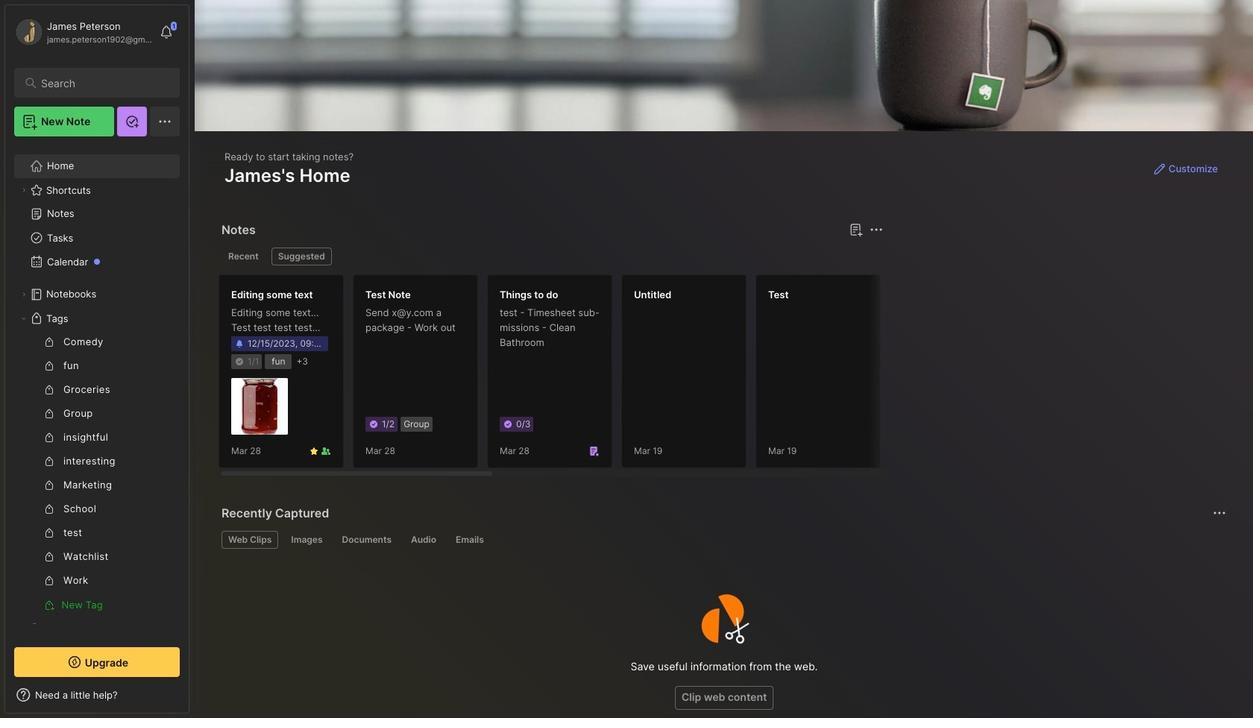 Task type: locate. For each thing, give the bounding box(es) containing it.
group
[[14, 331, 171, 617]]

click to collapse image
[[188, 691, 200, 709]]

1 tab list from the top
[[222, 248, 881, 266]]

1 vertical spatial more actions field
[[1210, 503, 1231, 524]]

tab
[[222, 248, 265, 266], [271, 248, 332, 266], [222, 531, 279, 549], [285, 531, 329, 549], [335, 531, 398, 549], [404, 531, 443, 549], [449, 531, 491, 549]]

More actions field
[[866, 219, 887, 240], [1210, 503, 1231, 524]]

more actions image
[[1211, 504, 1229, 522]]

0 horizontal spatial more actions field
[[866, 219, 887, 240]]

None search field
[[41, 74, 166, 92]]

WHAT'S NEW field
[[5, 684, 189, 707]]

tab list
[[222, 248, 881, 266], [222, 531, 1225, 549]]

1 vertical spatial tab list
[[222, 531, 1225, 549]]

2 tab list from the top
[[222, 531, 1225, 549]]

0 vertical spatial tab list
[[222, 248, 881, 266]]

row group
[[219, 275, 1254, 478]]

Search text field
[[41, 76, 166, 90]]

0 vertical spatial more actions field
[[866, 219, 887, 240]]

tree
[[5, 146, 189, 674]]

main element
[[0, 0, 194, 719]]

Account field
[[14, 17, 152, 47]]



Task type: describe. For each thing, give the bounding box(es) containing it.
expand tags image
[[19, 314, 28, 323]]

1 horizontal spatial more actions field
[[1210, 503, 1231, 524]]

more actions image
[[868, 221, 886, 239]]

group inside "main" element
[[14, 331, 171, 617]]

thumbnail image
[[231, 379, 288, 435]]

expand notebooks image
[[19, 290, 28, 299]]

none search field inside "main" element
[[41, 74, 166, 92]]

tree inside "main" element
[[5, 146, 189, 674]]



Task type: vqa. For each thing, say whether or not it's contained in the screenshot.
the left More actions icon
no



